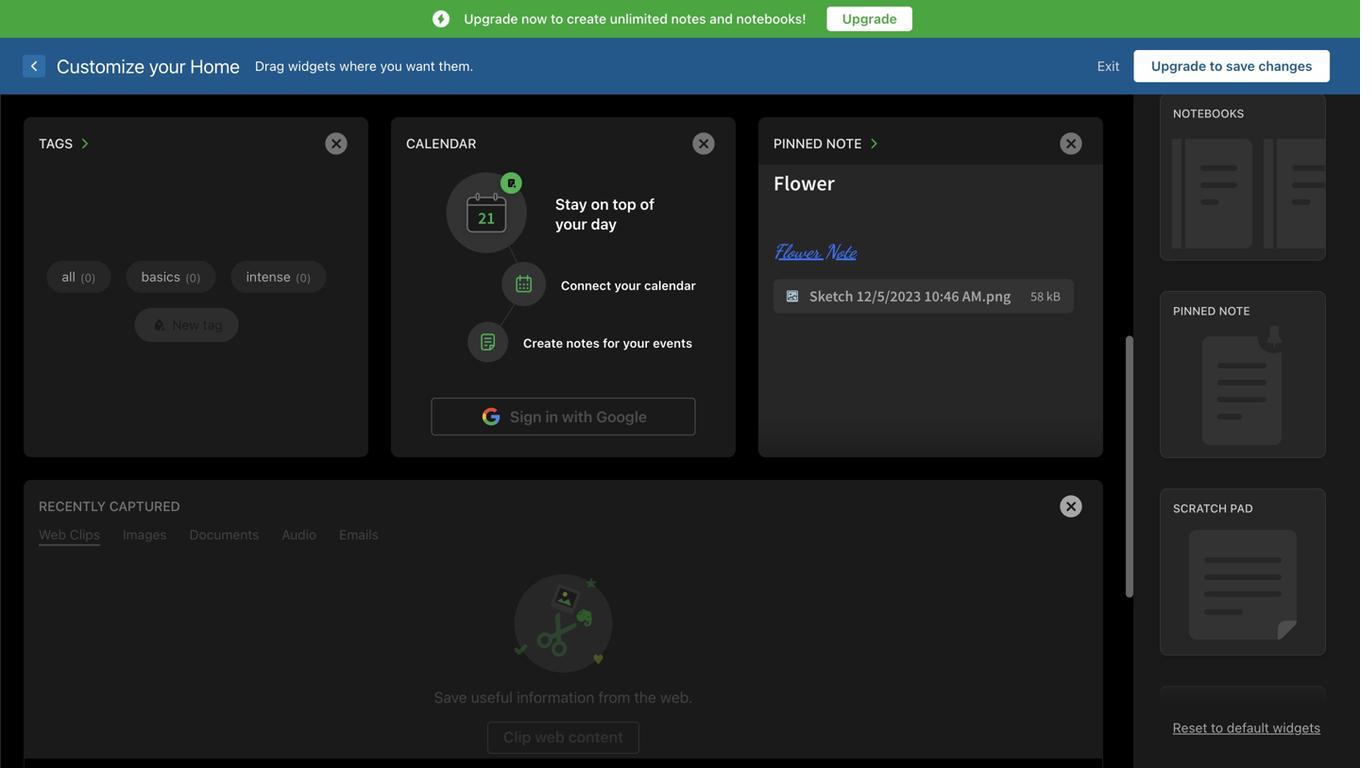 Task type: locate. For each thing, give the bounding box(es) containing it.
note
[[1220, 304, 1251, 317]]

widgets
[[288, 58, 336, 74], [1274, 720, 1321, 736]]

customize
[[57, 55, 145, 77]]

reset to default widgets
[[1174, 720, 1321, 736]]

1 horizontal spatial remove image
[[1053, 125, 1091, 163]]

widgets right the drag
[[288, 58, 336, 74]]

1 remove image from the left
[[685, 125, 723, 163]]

upgrade
[[464, 11, 518, 26], [843, 11, 898, 26], [1152, 58, 1207, 74]]

0 vertical spatial widgets
[[288, 58, 336, 74]]

0 horizontal spatial upgrade
[[464, 11, 518, 26]]

create
[[567, 11, 607, 26]]

0 horizontal spatial remove image
[[685, 125, 723, 163]]

2 vertical spatial to
[[1212, 720, 1224, 736]]

upgrade to save changes button
[[1134, 50, 1331, 82]]

upgrade for upgrade now to create unlimited notes and notebooks!
[[464, 11, 518, 26]]

to for reset
[[1212, 720, 1224, 736]]

1 vertical spatial to
[[1210, 58, 1223, 74]]

to right 'now'
[[551, 11, 564, 26]]

now
[[522, 11, 548, 26]]

widgets right default
[[1274, 720, 1321, 736]]

scratch pad
[[1174, 502, 1254, 515]]

remove image
[[318, 125, 355, 163], [1053, 488, 1091, 525]]

reset
[[1174, 720, 1208, 736]]

to down shortcuts
[[1212, 720, 1224, 736]]

notebooks
[[1174, 107, 1245, 120]]

shortcuts
[[1174, 699, 1244, 712]]

you
[[380, 58, 402, 74]]

where
[[340, 58, 377, 74]]

1 vertical spatial widgets
[[1274, 720, 1321, 736]]

0 horizontal spatial remove image
[[318, 125, 355, 163]]

customize your home
[[57, 55, 240, 77]]

1 horizontal spatial remove image
[[1053, 488, 1091, 525]]

remove image
[[685, 125, 723, 163], [1053, 125, 1091, 163]]

upgrade for upgrade
[[843, 11, 898, 26]]

scratch
[[1174, 502, 1228, 515]]

0 horizontal spatial widgets
[[288, 58, 336, 74]]

1 horizontal spatial widgets
[[1274, 720, 1321, 736]]

2 horizontal spatial upgrade
[[1152, 58, 1207, 74]]

to
[[551, 11, 564, 26], [1210, 58, 1223, 74], [1212, 720, 1224, 736]]

changes
[[1259, 58, 1313, 74]]

unlimited
[[610, 11, 668, 26]]

to left save
[[1210, 58, 1223, 74]]

save
[[1227, 58, 1256, 74]]

1 horizontal spatial upgrade
[[843, 11, 898, 26]]

pinned
[[1174, 304, 1217, 317]]

to inside upgrade to save changes button
[[1210, 58, 1223, 74]]

upgrade to save changes
[[1152, 58, 1313, 74]]

home
[[190, 55, 240, 77]]



Task type: describe. For each thing, give the bounding box(es) containing it.
notes
[[672, 11, 707, 26]]

1 vertical spatial remove image
[[1053, 488, 1091, 525]]

2 remove image from the left
[[1053, 125, 1091, 163]]

to for upgrade
[[1210, 58, 1223, 74]]

exit
[[1098, 58, 1120, 74]]

reset to default widgets button
[[1174, 720, 1321, 736]]

and
[[710, 11, 733, 26]]

upgrade for upgrade to save changes
[[1152, 58, 1207, 74]]

your
[[149, 55, 186, 77]]

them.
[[439, 58, 474, 74]]

pad
[[1231, 502, 1254, 515]]

0 vertical spatial to
[[551, 11, 564, 26]]

0 vertical spatial remove image
[[318, 125, 355, 163]]

exit button
[[1084, 50, 1134, 82]]

drag widgets where you want them.
[[255, 58, 474, 74]]

notebooks!
[[737, 11, 807, 26]]

pinned note
[[1174, 304, 1251, 317]]

want
[[406, 58, 435, 74]]

default
[[1227, 720, 1270, 736]]

upgrade now to create unlimited notes and notebooks!
[[464, 11, 807, 26]]

upgrade button
[[828, 7, 913, 31]]

drag
[[255, 58, 285, 74]]



Task type: vqa. For each thing, say whether or not it's contained in the screenshot.
Shared URL text box
no



